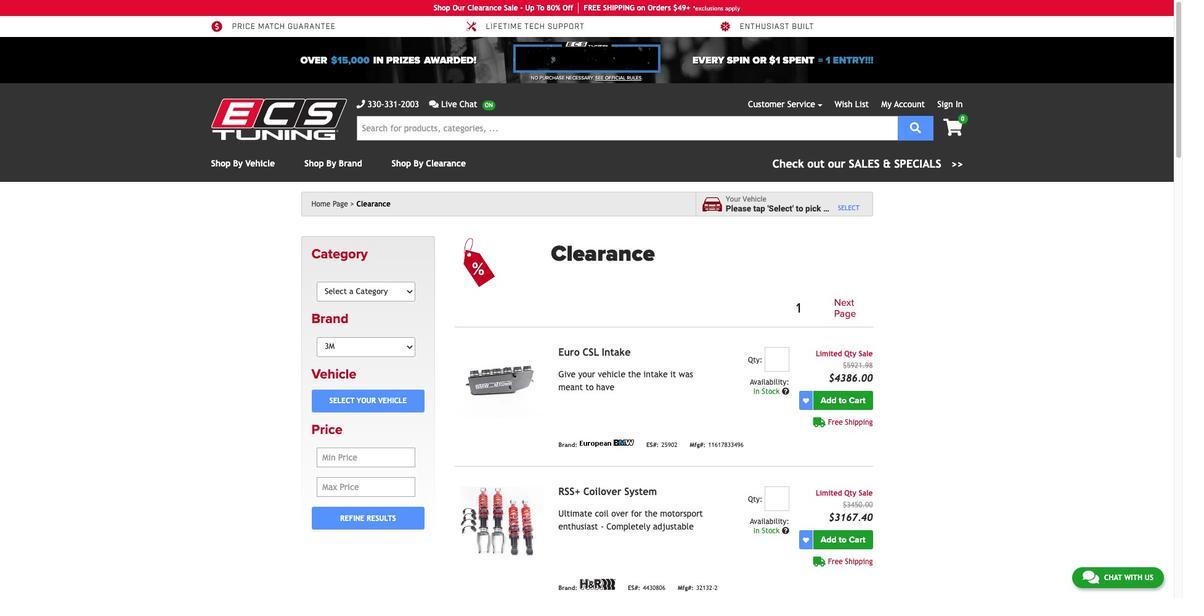 Task type: vqa. For each thing, say whether or not it's contained in the screenshot.
right the for
no



Task type: locate. For each thing, give the bounding box(es) containing it.
cart down '$4386.00'
[[850, 395, 866, 406]]

question circle image for $4386.00
[[782, 388, 790, 395]]

2 free shipping from the top
[[829, 558, 873, 566]]

shop for shop by vehicle
[[211, 158, 231, 168]]

0 vertical spatial in stock
[[754, 387, 782, 396]]

1 vertical spatial availability:
[[750, 517, 790, 526]]

genuine european bmw - corporate logo image
[[580, 440, 634, 447]]

1 vertical spatial add to cart
[[821, 535, 866, 545]]

0 horizontal spatial -
[[521, 4, 523, 12]]

comments image inside 'chat with us' link
[[1083, 570, 1100, 585]]

service
[[788, 99, 816, 109]]

add to cart down $3167.40
[[821, 535, 866, 545]]

2 horizontal spatial by
[[414, 158, 424, 168]]

1 add from the top
[[821, 395, 837, 406]]

live chat
[[441, 99, 478, 109]]

ecs tuning image
[[211, 99, 347, 140]]

1 qty: from the top
[[749, 356, 763, 365]]

1 add to cart button from the top
[[814, 391, 873, 410]]

0 vertical spatial price
[[232, 22, 256, 32]]

customer
[[749, 99, 785, 109]]

es#: left 4430806
[[628, 585, 641, 591]]

shipping down $3167.40
[[846, 558, 873, 566]]

your inside 'give your vehicle the intake it was meant to have'
[[579, 369, 596, 379]]

our
[[453, 4, 466, 12]]

0 vertical spatial add
[[821, 395, 837, 406]]

.
[[642, 75, 643, 81]]

euro csl intake
[[559, 347, 631, 358]]

sale up $5921.98
[[859, 350, 873, 358]]

1 vertical spatial -
[[601, 522, 604, 532]]

shop for shop our clearance sale - up to 80% off
[[434, 4, 451, 12]]

0 vertical spatial free shipping
[[829, 418, 873, 427]]

to left pick
[[796, 204, 804, 213]]

add to cart button down '$4386.00'
[[814, 391, 873, 410]]

lifetime tech support
[[486, 22, 585, 32]]

0 vertical spatial add to cart
[[821, 395, 866, 406]]

free for $4386.00
[[829, 418, 843, 427]]

purchase
[[540, 75, 565, 81]]

tap
[[754, 204, 766, 213]]

shop by vehicle
[[211, 158, 275, 168]]

2 limited from the top
[[816, 489, 843, 498]]

vehicle
[[830, 204, 857, 213], [598, 369, 626, 379]]

1 vertical spatial free shipping
[[829, 558, 873, 566]]

2 add to cart button from the top
[[814, 530, 873, 550]]

phone image
[[357, 100, 365, 109]]

1 qty from the top
[[845, 350, 857, 358]]

spent
[[783, 54, 815, 66]]

sales
[[849, 157, 880, 170]]

your up the min price number field
[[357, 397, 376, 405]]

0 horizontal spatial chat
[[460, 99, 478, 109]]

2 by from the left
[[327, 158, 336, 168]]

1 horizontal spatial vehicle
[[830, 204, 857, 213]]

2 availability: from the top
[[750, 517, 790, 526]]

None number field
[[765, 347, 790, 372], [765, 487, 790, 511], [765, 347, 790, 372], [765, 487, 790, 511]]

by down ecs tuning image
[[233, 158, 243, 168]]

with
[[1125, 573, 1143, 582]]

give your vehicle the intake it was meant to have
[[559, 369, 694, 392]]

free shipping down $3167.40
[[829, 558, 873, 566]]

add right add to wish list image
[[821, 395, 837, 406]]

free down '$4386.00'
[[829, 418, 843, 427]]

2 add from the top
[[821, 535, 837, 545]]

sales & specials
[[849, 157, 942, 170]]

Min Price number field
[[317, 448, 415, 468]]

availability: for $4386.00
[[750, 378, 790, 387]]

1 vertical spatial question circle image
[[782, 527, 790, 535]]

price up the min price number field
[[312, 422, 343, 438]]

the left intake
[[628, 369, 641, 379]]

1
[[826, 54, 831, 66], [797, 300, 801, 316]]

free down $3167.40
[[829, 558, 843, 566]]

see official rules link
[[596, 75, 642, 82]]

list
[[856, 99, 870, 109]]

enthusiast
[[559, 522, 599, 532]]

2 add to cart from the top
[[821, 535, 866, 545]]

price match guarantee link
[[211, 21, 336, 32]]

chat left with
[[1105, 573, 1123, 582]]

ship
[[604, 4, 619, 12]]

&
[[884, 157, 891, 170]]

comments image
[[429, 100, 439, 109], [1083, 570, 1100, 585]]

live
[[441, 99, 457, 109]]

vehicle right 'a'
[[830, 204, 857, 213]]

0 vertical spatial free
[[829, 418, 843, 427]]

qty inside limited qty sale $5921.98 $4386.00
[[845, 350, 857, 358]]

category
[[312, 246, 368, 262]]

select your vehicle link
[[312, 390, 425, 412]]

- down "coil"
[[601, 522, 604, 532]]

brand: left genuine european bmw - corporate logo
[[559, 441, 578, 448]]

page for next
[[835, 307, 857, 320]]

1 vertical spatial page
[[835, 307, 857, 320]]

0 vertical spatial question circle image
[[782, 388, 790, 395]]

to down $3167.40
[[839, 535, 847, 545]]

1 vertical spatial mfg#:
[[678, 585, 694, 591]]

1 vertical spatial select
[[330, 397, 355, 405]]

0 horizontal spatial es#:
[[628, 585, 641, 591]]

1 free from the top
[[829, 418, 843, 427]]

2 shipping from the top
[[846, 558, 873, 566]]

1 vertical spatial chat
[[1105, 573, 1123, 582]]

1 horizontal spatial by
[[327, 158, 336, 168]]

over
[[612, 509, 629, 519]]

0 horizontal spatial comments image
[[429, 100, 439, 109]]

0 horizontal spatial page
[[333, 200, 348, 208]]

limited for $3167.40
[[816, 489, 843, 498]]

0 vertical spatial cart
[[850, 395, 866, 406]]

the right for
[[645, 509, 658, 519]]

intake
[[644, 369, 668, 379]]

comments image left live
[[429, 100, 439, 109]]

orders
[[648, 4, 671, 12]]

add
[[821, 395, 837, 406], [821, 535, 837, 545]]

2 vertical spatial in
[[754, 527, 760, 535]]

stock for $4386.00
[[762, 387, 780, 396]]

no
[[531, 75, 539, 81]]

2 qty from the top
[[845, 489, 857, 498]]

0 horizontal spatial the
[[628, 369, 641, 379]]

qty up $3450.00
[[845, 489, 857, 498]]

add to cart button down $3167.40
[[814, 530, 873, 550]]

1 vertical spatial the
[[645, 509, 658, 519]]

0 vertical spatial qty
[[845, 350, 857, 358]]

1 brand: from the top
[[559, 441, 578, 448]]

add right add to wish list icon
[[821, 535, 837, 545]]

$49+
[[674, 4, 691, 12]]

0 vertical spatial 1
[[826, 54, 831, 66]]

mfg#: 32132-2
[[678, 585, 718, 591]]

mfg#: left 11617833496 at bottom right
[[690, 441, 706, 448]]

0 vertical spatial -
[[521, 4, 523, 12]]

chat right live
[[460, 99, 478, 109]]

2 cart from the top
[[850, 535, 866, 545]]

availability: for $3167.40
[[750, 517, 790, 526]]

0 vertical spatial vehicle
[[830, 204, 857, 213]]

sale for rss+ coilover system
[[859, 489, 873, 498]]

qty:
[[749, 356, 763, 365], [749, 495, 763, 504]]

add to cart
[[821, 395, 866, 406], [821, 535, 866, 545]]

brand: left h&r - corporate logo
[[559, 585, 578, 591]]

select up the min price number field
[[330, 397, 355, 405]]

$3450.00
[[844, 501, 873, 509]]

euro
[[559, 347, 580, 358]]

0 horizontal spatial vehicle
[[598, 369, 626, 379]]

Max Price number field
[[317, 477, 415, 497]]

330-331-2003 link
[[357, 98, 419, 111]]

0 vertical spatial your
[[579, 369, 596, 379]]

1 vertical spatial qty
[[845, 489, 857, 498]]

intake
[[602, 347, 631, 358]]

Search text field
[[357, 116, 898, 141]]

comments image left chat with us
[[1083, 570, 1100, 585]]

your right give
[[579, 369, 596, 379]]

shipping
[[846, 418, 873, 427], [846, 558, 873, 566]]

1 vertical spatial in stock
[[754, 527, 782, 535]]

- left up
[[521, 4, 523, 12]]

0 vertical spatial stock
[[762, 387, 780, 396]]

price
[[232, 22, 256, 32], [312, 422, 343, 438]]

1 left next
[[797, 300, 801, 316]]

question circle image
[[782, 388, 790, 395], [782, 527, 790, 535]]

0 horizontal spatial select
[[330, 397, 355, 405]]

0 vertical spatial mfg#:
[[690, 441, 706, 448]]

0 vertical spatial select
[[839, 204, 860, 212]]

1 in stock from the top
[[754, 387, 782, 396]]

page inside paginated product list navigation navigation
[[835, 307, 857, 320]]

page right home
[[333, 200, 348, 208]]

refine
[[340, 514, 365, 523]]

limited up '$4386.00'
[[816, 350, 843, 358]]

sales & specials link
[[773, 155, 963, 172]]

0 horizontal spatial price
[[232, 22, 256, 32]]

ultimate coil over for the motorsport enthusiast - completely adjustable
[[559, 509, 704, 532]]

your inside select your vehicle link
[[357, 397, 376, 405]]

1 vertical spatial comments image
[[1083, 570, 1100, 585]]

limited inside limited qty sale $5921.98 $4386.00
[[816, 350, 843, 358]]

shop our clearance sale - up to 80% off link
[[434, 2, 579, 14]]

1 vertical spatial stock
[[762, 527, 780, 535]]

1 shipping from the top
[[846, 418, 873, 427]]

over
[[301, 54, 328, 66]]

in stock
[[754, 387, 782, 396], [754, 527, 782, 535]]

refine results
[[340, 514, 396, 523]]

in for $3167.40
[[754, 527, 760, 535]]

2 stock from the top
[[762, 527, 780, 535]]

0 horizontal spatial 1
[[797, 300, 801, 316]]

0 vertical spatial limited
[[816, 350, 843, 358]]

1 question circle image from the top
[[782, 388, 790, 395]]

3 by from the left
[[414, 158, 424, 168]]

shipping down '$4386.00'
[[846, 418, 873, 427]]

vehicle up have
[[598, 369, 626, 379]]

sale
[[504, 4, 518, 12], [859, 350, 873, 358], [859, 489, 873, 498]]

2 qty: from the top
[[749, 495, 763, 504]]

0 vertical spatial add to cart button
[[814, 391, 873, 410]]

rss+ coilover system
[[559, 486, 657, 498]]

1 horizontal spatial select
[[839, 204, 860, 212]]

h&r - corporate logo image
[[580, 579, 616, 590]]

match
[[258, 22, 286, 32]]

my
[[882, 99, 892, 109]]

0 vertical spatial the
[[628, 369, 641, 379]]

1 inside paginated product list navigation navigation
[[797, 300, 801, 316]]

2 brand: from the top
[[559, 585, 578, 591]]

qty inside limited qty sale $3450.00 $3167.40
[[845, 489, 857, 498]]

2 question circle image from the top
[[782, 527, 790, 535]]

1 vertical spatial 1
[[797, 300, 801, 316]]

1 by from the left
[[233, 158, 243, 168]]

0 vertical spatial qty:
[[749, 356, 763, 365]]

add to wish list image
[[803, 398, 810, 404]]

add for $4386.00
[[821, 395, 837, 406]]

by down 2003
[[414, 158, 424, 168]]

sale inside limited qty sale $3450.00 $3167.40
[[859, 489, 873, 498]]

*exclusions apply link
[[693, 3, 741, 13]]

limited for $4386.00
[[816, 350, 843, 358]]

1 horizontal spatial es#:
[[647, 441, 659, 448]]

sale for euro csl intake
[[859, 350, 873, 358]]

0 vertical spatial es#:
[[647, 441, 659, 448]]

select for select your vehicle
[[330, 397, 355, 405]]

mfg#:
[[690, 441, 706, 448], [678, 585, 694, 591]]

0 horizontal spatial by
[[233, 158, 243, 168]]

1 vertical spatial your
[[357, 397, 376, 405]]

sale inside limited qty sale $5921.98 $4386.00
[[859, 350, 873, 358]]

limited qty sale $5921.98 $4386.00
[[816, 350, 873, 384]]

cart down $3167.40
[[850, 535, 866, 545]]

mfg#: left 32132-
[[678, 585, 694, 591]]

1 horizontal spatial price
[[312, 422, 343, 438]]

1 stock from the top
[[762, 387, 780, 396]]

shipping for $3167.40
[[846, 558, 873, 566]]

1 right =
[[826, 54, 831, 66]]

1 vertical spatial cart
[[850, 535, 866, 545]]

-
[[521, 4, 523, 12], [601, 522, 604, 532]]

select right 'a'
[[839, 204, 860, 212]]

customer service button
[[749, 98, 823, 111]]

select your vehicle
[[330, 397, 407, 405]]

enthusiast built
[[740, 22, 815, 32]]

1 vertical spatial vehicle
[[598, 369, 626, 379]]

in stock for $4386.00
[[754, 387, 782, 396]]

sale up $3450.00
[[859, 489, 873, 498]]

limited inside limited qty sale $3450.00 $3167.40
[[816, 489, 843, 498]]

shop
[[434, 4, 451, 12], [211, 158, 231, 168], [305, 158, 324, 168], [392, 158, 411, 168]]

free shipping
[[829, 418, 873, 427], [829, 558, 873, 566]]

1 vertical spatial shipping
[[846, 558, 873, 566]]

add to cart down '$4386.00'
[[821, 395, 866, 406]]

comments image for chat
[[1083, 570, 1100, 585]]

rules
[[627, 75, 642, 81]]

0 vertical spatial page
[[333, 200, 348, 208]]

free shipping down '$4386.00'
[[829, 418, 873, 427]]

shop by brand link
[[305, 158, 362, 168]]

price left match
[[232, 22, 256, 32]]

page
[[333, 200, 348, 208], [835, 307, 857, 320]]

1 horizontal spatial the
[[645, 509, 658, 519]]

1 vertical spatial price
[[312, 422, 343, 438]]

1 horizontal spatial your
[[579, 369, 596, 379]]

1 free shipping from the top
[[829, 418, 873, 427]]

by
[[233, 158, 243, 168], [327, 158, 336, 168], [414, 158, 424, 168]]

1 cart from the top
[[850, 395, 866, 406]]

1 vertical spatial qty:
[[749, 495, 763, 504]]

0 vertical spatial availability:
[[750, 378, 790, 387]]

1 add to cart from the top
[[821, 395, 866, 406]]

limited up $3167.40
[[816, 489, 843, 498]]

1 vertical spatial in
[[754, 387, 760, 396]]

give
[[559, 369, 576, 379]]

0 horizontal spatial your
[[357, 397, 376, 405]]

1 limited from the top
[[816, 350, 843, 358]]

limited qty sale $3450.00 $3167.40
[[816, 489, 873, 524]]

coilover
[[584, 486, 622, 498]]

price match guarantee
[[232, 22, 336, 32]]

your for give
[[579, 369, 596, 379]]

es#25902 - 11617833496 - euro csl intake - give your vehicle the intake it was meant to have - genuine european bmw - bmw image
[[455, 347, 549, 418]]

in
[[374, 54, 384, 66]]

mfg#: for system
[[678, 585, 694, 591]]

add to cart button for $4386.00
[[814, 391, 873, 410]]

1 availability: from the top
[[750, 378, 790, 387]]

0 vertical spatial comments image
[[429, 100, 439, 109]]

qty: for $3167.40
[[749, 495, 763, 504]]

0 vertical spatial brand:
[[559, 441, 578, 448]]

page right 1 link
[[835, 307, 857, 320]]

1 vertical spatial es#:
[[628, 585, 641, 591]]

to left have
[[586, 382, 594, 392]]

2 free from the top
[[829, 558, 843, 566]]

1 vertical spatial add to cart button
[[814, 530, 873, 550]]

1 vertical spatial sale
[[859, 350, 873, 358]]

sale left up
[[504, 4, 518, 12]]

1 vertical spatial free
[[829, 558, 843, 566]]

1 vertical spatial brand:
[[559, 585, 578, 591]]

qty for $4386.00
[[845, 350, 857, 358]]

1 vertical spatial limited
[[816, 489, 843, 498]]

es#: left 25902
[[647, 441, 659, 448]]

question circle image for $3167.40
[[782, 527, 790, 535]]

1 horizontal spatial page
[[835, 307, 857, 320]]

qty up $5921.98
[[845, 350, 857, 358]]

by up home page link
[[327, 158, 336, 168]]

wish
[[835, 99, 853, 109]]

comments image inside live chat link
[[429, 100, 439, 109]]

shop for shop by clearance
[[392, 158, 411, 168]]

1 horizontal spatial -
[[601, 522, 604, 532]]

1 horizontal spatial comments image
[[1083, 570, 1100, 585]]

ecs tuning 'spin to win' contest logo image
[[514, 42, 661, 73]]

2 vertical spatial sale
[[859, 489, 873, 498]]

0 vertical spatial shipping
[[846, 418, 873, 427]]

330-
[[368, 99, 385, 109]]

2 in stock from the top
[[754, 527, 782, 535]]

1 vertical spatial add
[[821, 535, 837, 545]]



Task type: describe. For each thing, give the bounding box(es) containing it.
select for select link
[[839, 204, 860, 212]]

your
[[726, 195, 741, 203]]

live chat link
[[429, 98, 496, 111]]

vehicle inside your vehicle please tap 'select' to pick a vehicle
[[830, 204, 857, 213]]

entry!!!
[[834, 54, 874, 66]]

or
[[753, 54, 767, 66]]

support
[[548, 22, 585, 32]]

vehicle inside 'give your vehicle the intake it was meant to have'
[[598, 369, 626, 379]]

chat with us
[[1105, 573, 1154, 582]]

qty: for $4386.00
[[749, 356, 763, 365]]

in for $4386.00
[[754, 387, 760, 396]]

es#: 4430806
[[628, 585, 666, 591]]

on
[[637, 4, 646, 12]]

coil
[[595, 509, 609, 519]]

es#: for intake
[[647, 441, 659, 448]]

to down '$4386.00'
[[839, 395, 847, 406]]

every
[[693, 54, 725, 66]]

qty for $3167.40
[[845, 489, 857, 498]]

add to wish list image
[[803, 537, 810, 543]]

the inside 'give your vehicle the intake it was meant to have'
[[628, 369, 641, 379]]

1 vertical spatial brand
[[312, 311, 349, 327]]

1 link
[[789, 299, 809, 319]]

brand: for euro
[[559, 441, 578, 448]]

shop our clearance sale - up to 80% off
[[434, 4, 574, 12]]

lifetime tech support link
[[465, 21, 585, 32]]

motorsport
[[661, 509, 704, 519]]

2003
[[401, 99, 419, 109]]

next
[[835, 297, 855, 309]]

330-331-2003
[[368, 99, 419, 109]]

meant
[[559, 382, 583, 392]]

please
[[726, 204, 752, 213]]

to
[[537, 4, 545, 12]]

*exclusions
[[693, 5, 724, 11]]

select link
[[839, 204, 860, 212]]

by for clearance
[[414, 158, 424, 168]]

us
[[1146, 573, 1154, 582]]

'select'
[[768, 204, 794, 213]]

shop by clearance link
[[392, 158, 466, 168]]

guarantee
[[288, 22, 336, 32]]

shop by vehicle link
[[211, 158, 275, 168]]

add to cart button for $3167.40
[[814, 530, 873, 550]]

es#: for system
[[628, 585, 641, 591]]

0 vertical spatial brand
[[339, 158, 362, 168]]

0 vertical spatial sale
[[504, 4, 518, 12]]

$15,000
[[331, 54, 370, 66]]

brand: for rss+
[[559, 585, 578, 591]]

your for select
[[357, 397, 376, 405]]

4430806
[[643, 585, 666, 591]]

mfg#: 11617833496
[[690, 441, 744, 448]]

=
[[819, 54, 824, 66]]

wish list
[[835, 99, 870, 109]]

add to cart for $3167.40
[[821, 535, 866, 545]]

prizes
[[386, 54, 421, 66]]

over $15,000 in prizes
[[301, 54, 421, 66]]

comments image for live
[[429, 100, 439, 109]]

the inside ultimate coil over for the motorsport enthusiast - completely adjustable
[[645, 509, 658, 519]]

off
[[563, 4, 574, 12]]

25902
[[662, 441, 678, 448]]

80%
[[547, 4, 561, 12]]

csl
[[583, 347, 599, 358]]

for
[[631, 509, 643, 519]]

free
[[584, 4, 601, 12]]

rss+
[[559, 486, 581, 498]]

shipping for $4386.00
[[846, 418, 873, 427]]

enthusiast
[[740, 22, 790, 32]]

0 vertical spatial in
[[956, 99, 963, 109]]

11617833496
[[709, 441, 744, 448]]

by for vehicle
[[233, 158, 243, 168]]

add to cart for $4386.00
[[821, 395, 866, 406]]

free for $3167.40
[[829, 558, 843, 566]]

$4386.00
[[829, 373, 873, 384]]

search image
[[911, 122, 922, 133]]

1 horizontal spatial 1
[[826, 54, 831, 66]]

2
[[715, 585, 718, 591]]

by for brand
[[327, 158, 336, 168]]

0
[[962, 115, 965, 122]]

mfg#: for intake
[[690, 441, 706, 448]]

account
[[895, 99, 926, 109]]

refine results link
[[312, 507, 425, 530]]

home
[[312, 200, 331, 208]]

have
[[597, 382, 615, 392]]

your vehicle please tap 'select' to pick a vehicle
[[726, 195, 857, 213]]

my account link
[[882, 99, 926, 109]]

to inside your vehicle please tap 'select' to pick a vehicle
[[796, 204, 804, 213]]

shopping cart image
[[944, 119, 963, 136]]

paginated product list navigation navigation
[[551, 295, 873, 322]]

customer service
[[749, 99, 816, 109]]

es#4430806 - 32132-2 - rss+ coilover system - ultimate coil over for the motorsport enthusiast - completely adjustable - h&r - audi image
[[455, 487, 549, 557]]

price for price
[[312, 422, 343, 438]]

stock for $3167.40
[[762, 527, 780, 535]]

to inside 'give your vehicle the intake it was meant to have'
[[586, 382, 594, 392]]

cart for $4386.00
[[850, 395, 866, 406]]

no purchase necessary. see official rules .
[[531, 75, 643, 81]]

my account
[[882, 99, 926, 109]]

shop for shop by brand
[[305, 158, 324, 168]]

was
[[679, 369, 694, 379]]

$5921.98
[[844, 361, 873, 370]]

add for $3167.40
[[821, 535, 837, 545]]

adjustable
[[653, 522, 694, 532]]

cart for $3167.40
[[850, 535, 866, 545]]

spin
[[727, 54, 751, 66]]

price for price match guarantee
[[232, 22, 256, 32]]

rss+ coilover system link
[[559, 486, 657, 498]]

- inside ultimate coil over for the motorsport enthusiast - completely adjustable
[[601, 522, 604, 532]]

free shipping for $4386.00
[[829, 418, 873, 427]]

page for home
[[333, 200, 348, 208]]

system
[[625, 486, 657, 498]]

0 vertical spatial chat
[[460, 99, 478, 109]]

in stock for $3167.40
[[754, 527, 782, 535]]

shop by clearance
[[392, 158, 466, 168]]

sign in
[[938, 99, 963, 109]]

1 horizontal spatial chat
[[1105, 573, 1123, 582]]

$1
[[770, 54, 781, 66]]

results
[[367, 514, 396, 523]]

$3167.40
[[829, 512, 873, 524]]

vehicle inside your vehicle please tap 'select' to pick a vehicle
[[743, 195, 767, 203]]

home page
[[312, 200, 348, 208]]

enthusiast built link
[[719, 21, 815, 32]]

necessary.
[[566, 75, 594, 81]]

euro csl intake link
[[559, 347, 631, 358]]

free shipping for $3167.40
[[829, 558, 873, 566]]

every spin or $1 spent = 1 entry!!!
[[693, 54, 874, 66]]

apply
[[726, 5, 741, 11]]

32132-
[[697, 585, 715, 591]]



